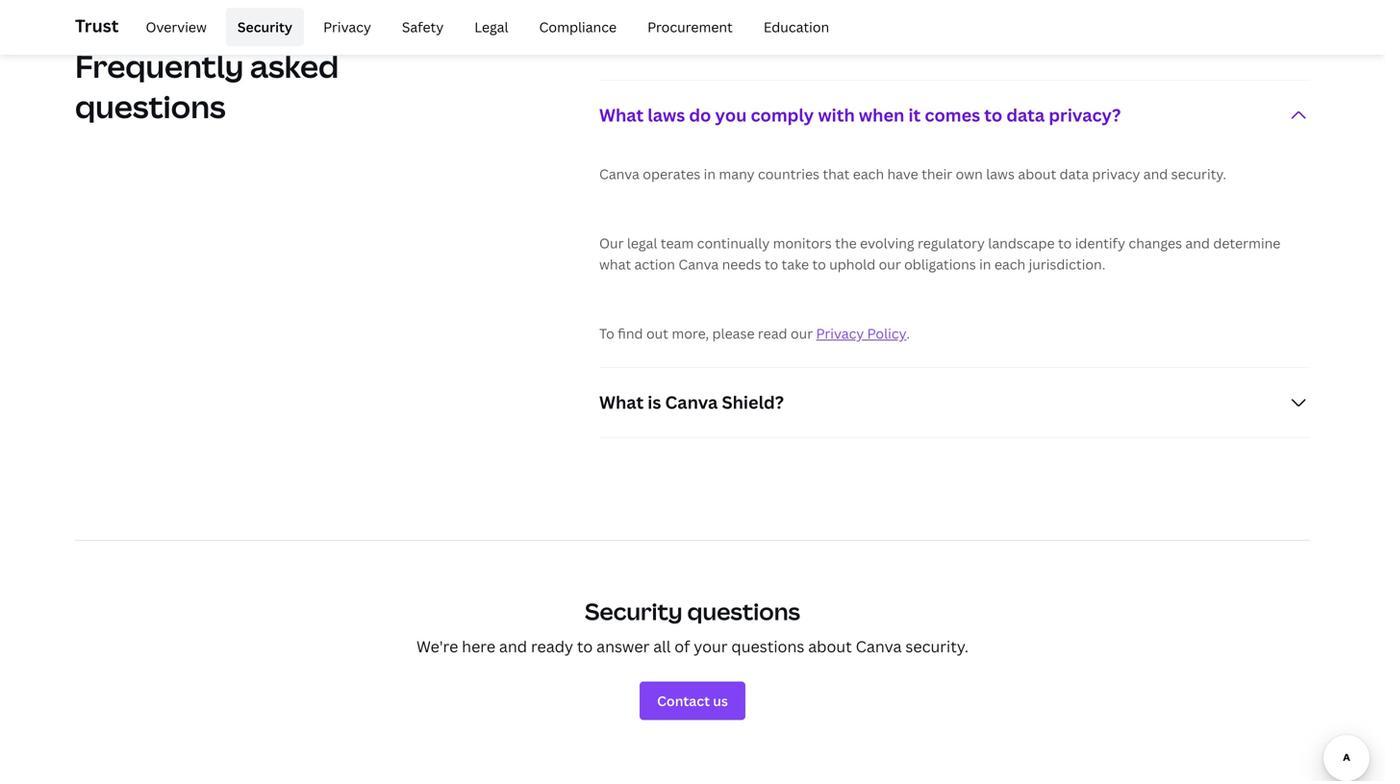 Task type: describe. For each thing, give the bounding box(es) containing it.
canva inside our legal team continually monitors the evolving regulatory landscape to identify changes and determine what action canva needs to take to uphold our obligations in each jurisdiction.
[[678, 255, 719, 274]]

identify
[[1075, 234, 1125, 252]]

0 horizontal spatial privacy
[[323, 18, 371, 36]]

data inside "dropdown button"
[[1006, 103, 1045, 127]]

1 vertical spatial your
[[712, 37, 741, 55]]

canva operates in many countries that each have their own laws about data privacy and security.
[[599, 165, 1226, 183]]

we
[[599, 16, 619, 34]]

1 vertical spatial questions
[[687, 596, 800, 628]]

frequently
[[75, 45, 244, 87]]

overview
[[146, 18, 207, 36]]

1 horizontal spatial data
[[1060, 165, 1089, 183]]

to find out more, please read our privacy policy .
[[599, 325, 910, 343]]

are
[[1014, 16, 1034, 34]]

answer
[[597, 637, 650, 658]]

privacy
[[1092, 165, 1140, 183]]

legal
[[627, 234, 657, 252]]

to up jurisdiction.
[[1058, 234, 1072, 252]]

security for security
[[238, 18, 292, 36]]

1 vertical spatial our
[[791, 325, 813, 343]]

unreadable
[[1038, 16, 1112, 34]]

.
[[907, 325, 910, 343]]

in inside our legal team continually monitors the evolving regulatory landscape to identify changes and determine what action canva needs to take to uphold our obligations in each jurisdiction.
[[979, 255, 991, 274]]

this
[[822, 16, 849, 34]]

security link
[[226, 8, 304, 46]]

access
[[1228, 16, 1272, 34]]

and inside our legal team continually monitors the evolving regulatory landscape to identify changes and determine what action canva needs to take to uphold our obligations in each jurisdiction.
[[1185, 234, 1210, 252]]

trust
[[75, 14, 119, 38]]

monitors
[[773, 234, 832, 252]]

1 horizontal spatial security.
[[1171, 165, 1226, 183]]

please
[[712, 325, 755, 343]]

security for security questions we're here and ready to answer all of your questions about canva security.
[[585, 596, 683, 628]]

privacy link
[[312, 8, 383, 46]]

by
[[1115, 16, 1131, 34]]

all
[[653, 637, 671, 658]]

disks
[[624, 37, 657, 55]]

own
[[956, 165, 983, 183]]

find
[[618, 325, 643, 343]]

legal link
[[463, 8, 520, 46]]

frequently asked questions
[[75, 45, 339, 127]]

team
[[661, 234, 694, 252]]

0 horizontal spatial each
[[853, 165, 884, 183]]

0 horizontal spatial in
[[704, 165, 716, 183]]

asked
[[250, 45, 339, 87]]

encrypt
[[623, 16, 674, 34]]

action
[[634, 255, 675, 274]]

determine
[[1213, 234, 1281, 252]]

ready
[[531, 637, 573, 658]]

2 designs from the left
[[961, 16, 1010, 34]]

compliance link
[[528, 8, 628, 46]]

jurisdiction.
[[1029, 255, 1105, 274]]

continually
[[697, 234, 770, 252]]

what is canva shield?
[[599, 391, 784, 415]]

our legal team continually monitors the evolving regulatory landscape to identify changes and determine what action canva needs to take to uphold our obligations in each jurisdiction.
[[599, 234, 1281, 274]]

0 horizontal spatial that
[[823, 165, 850, 183]]

legal
[[474, 18, 508, 36]]

our inside our legal team continually monitors the evolving regulatory landscape to identify changes and determine what action canva needs to take to uphold our obligations in each jurisdiction.
[[879, 255, 901, 274]]

someone
[[1134, 16, 1194, 34]]

1 designs from the left
[[677, 16, 726, 34]]

what is canva shield? button
[[599, 368, 1310, 438]]

what laws do you comply with when it comes to data privacy?
[[599, 103, 1121, 127]]

privacy?
[[1049, 103, 1121, 127]]

our
[[599, 234, 624, 252]]

using
[[729, 16, 763, 34]]

2 vertical spatial questions
[[731, 637, 804, 658]]

designs.
[[745, 37, 797, 55]]

canva inside dropdown button
[[665, 391, 718, 415]]

each inside our legal team continually monitors the evolving regulatory landscape to identify changes and determine what action canva needs to take to uphold our obligations in each jurisdiction.
[[994, 255, 1026, 274]]

take
[[782, 255, 809, 274]]

questions inside frequently asked questions
[[75, 86, 226, 127]]



Task type: vqa. For each thing, say whether or not it's contained in the screenshot.
second What from the top
yes



Task type: locate. For each thing, give the bounding box(es) containing it.
data left "privacy"
[[1060, 165, 1089, 183]]

to right 'take'
[[812, 255, 826, 274]]

holding
[[660, 37, 708, 55]]

designs left the are
[[961, 16, 1010, 34]]

security.
[[1171, 165, 1226, 183], [905, 637, 968, 658]]

questions up of
[[687, 596, 800, 628]]

in down the regulatory
[[979, 255, 991, 274]]

0 vertical spatial each
[[853, 165, 884, 183]]

1 horizontal spatial designs
[[961, 16, 1010, 34]]

0 horizontal spatial security.
[[905, 637, 968, 658]]

when
[[859, 103, 904, 127]]

questions down overview link
[[75, 86, 226, 127]]

data
[[1006, 103, 1045, 127], [1060, 165, 1089, 183]]

your right means
[[928, 16, 958, 34]]

the inside we encrypt designs using aes256. this means that your designs are unreadable by someone with access to the disks holding your designs.
[[599, 37, 621, 55]]

1 horizontal spatial our
[[879, 255, 901, 274]]

1 vertical spatial with
[[818, 103, 855, 127]]

we're
[[417, 637, 458, 658]]

and right here
[[499, 637, 527, 658]]

it
[[908, 103, 921, 127]]

security inside security link
[[238, 18, 292, 36]]

designs
[[677, 16, 726, 34], [961, 16, 1010, 34]]

procurement link
[[636, 8, 744, 46]]

needs
[[722, 255, 761, 274]]

each down landscape
[[994, 255, 1026, 274]]

with inside "dropdown button"
[[818, 103, 855, 127]]

0 horizontal spatial with
[[818, 103, 855, 127]]

questions
[[75, 86, 226, 127], [687, 596, 800, 628], [731, 637, 804, 658]]

here
[[462, 637, 495, 658]]

0 vertical spatial security.
[[1171, 165, 1226, 183]]

security inside security questions we're here and ready to answer all of your questions about canva security.
[[585, 596, 683, 628]]

laws right 'own'
[[986, 165, 1015, 183]]

1 horizontal spatial that
[[898, 16, 925, 34]]

to right access
[[1275, 16, 1289, 34]]

and
[[1143, 165, 1168, 183], [1185, 234, 1210, 252], [499, 637, 527, 658]]

their
[[922, 165, 952, 183]]

to inside security questions we're here and ready to answer all of your questions about canva security.
[[577, 637, 593, 658]]

to right ready
[[577, 637, 593, 658]]

and inside security questions we're here and ready to answer all of your questions about canva security.
[[499, 637, 527, 658]]

shield?
[[722, 391, 784, 415]]

0 vertical spatial the
[[599, 37, 621, 55]]

landscape
[[988, 234, 1055, 252]]

procurement
[[647, 18, 733, 36]]

1 horizontal spatial privacy
[[816, 325, 864, 343]]

0 vertical spatial our
[[879, 255, 901, 274]]

1 vertical spatial each
[[994, 255, 1026, 274]]

privacy
[[323, 18, 371, 36], [816, 325, 864, 343]]

0 vertical spatial security
[[238, 18, 292, 36]]

each left have
[[853, 165, 884, 183]]

means
[[852, 16, 895, 34]]

operates
[[643, 165, 700, 183]]

1 vertical spatial privacy
[[816, 325, 864, 343]]

0 horizontal spatial our
[[791, 325, 813, 343]]

0 horizontal spatial about
[[808, 637, 852, 658]]

to inside we encrypt designs using aes256. this means that your designs are unreadable by someone with access to the disks holding your designs.
[[1275, 16, 1289, 34]]

with left access
[[1197, 16, 1225, 34]]

obligations
[[904, 255, 976, 274]]

0 vertical spatial with
[[1197, 16, 1225, 34]]

comes
[[925, 103, 980, 127]]

0 vertical spatial in
[[704, 165, 716, 183]]

1 horizontal spatial laws
[[986, 165, 1015, 183]]

0 vertical spatial your
[[928, 16, 958, 34]]

1 horizontal spatial in
[[979, 255, 991, 274]]

what for what laws do you comply with when it comes to data privacy?
[[599, 103, 644, 127]]

that
[[898, 16, 925, 34], [823, 165, 850, 183]]

canva inside security questions we're here and ready to answer all of your questions about canva security.
[[856, 637, 902, 658]]

in
[[704, 165, 716, 183], [979, 255, 991, 274]]

countries
[[758, 165, 819, 183]]

have
[[887, 165, 918, 183]]

0 vertical spatial that
[[898, 16, 925, 34]]

changes
[[1129, 234, 1182, 252]]

your inside security questions we're here and ready to answer all of your questions about canva security.
[[694, 637, 728, 658]]

2 horizontal spatial and
[[1185, 234, 1210, 252]]

our down evolving in the top right of the page
[[879, 255, 901, 274]]

privacy policy link
[[816, 325, 907, 343]]

0 horizontal spatial laws
[[648, 103, 685, 127]]

1 horizontal spatial each
[[994, 255, 1026, 274]]

of
[[674, 637, 690, 658]]

many
[[719, 165, 755, 183]]

what
[[599, 255, 631, 274]]

out
[[646, 325, 668, 343]]

0 vertical spatial what
[[599, 103, 644, 127]]

1 vertical spatial security.
[[905, 637, 968, 658]]

our
[[879, 255, 901, 274], [791, 325, 813, 343]]

2 vertical spatial your
[[694, 637, 728, 658]]

security up answer
[[585, 596, 683, 628]]

1 vertical spatial security
[[585, 596, 683, 628]]

menu bar containing overview
[[126, 8, 841, 46]]

in left many
[[704, 165, 716, 183]]

1 horizontal spatial with
[[1197, 16, 1225, 34]]

1 vertical spatial and
[[1185, 234, 1210, 252]]

security
[[238, 18, 292, 36], [585, 596, 683, 628]]

canva
[[599, 165, 639, 183], [678, 255, 719, 274], [665, 391, 718, 415], [856, 637, 902, 658]]

questions right of
[[731, 637, 804, 658]]

the inside our legal team continually monitors the evolving regulatory landscape to identify changes and determine what action canva needs to take to uphold our obligations in each jurisdiction.
[[835, 234, 857, 252]]

laws
[[648, 103, 685, 127], [986, 165, 1015, 183]]

comply
[[751, 103, 814, 127]]

1 vertical spatial in
[[979, 255, 991, 274]]

privacy left the policy
[[816, 325, 864, 343]]

with
[[1197, 16, 1225, 34], [818, 103, 855, 127]]

we encrypt designs using aes256. this means that your designs are unreadable by someone with access to the disks holding your designs.
[[599, 16, 1289, 55]]

designs up the holding
[[677, 16, 726, 34]]

laws left do
[[648, 103, 685, 127]]

1 horizontal spatial and
[[1143, 165, 1168, 183]]

security up asked
[[238, 18, 292, 36]]

what down disks
[[599, 103, 644, 127]]

evolving
[[860, 234, 914, 252]]

data left privacy?
[[1006, 103, 1045, 127]]

1 what from the top
[[599, 103, 644, 127]]

0 horizontal spatial and
[[499, 637, 527, 658]]

what inside "dropdown button"
[[599, 103, 644, 127]]

that inside we encrypt designs using aes256. this means that your designs are unreadable by someone with access to the disks holding your designs.
[[898, 16, 925, 34]]

each
[[853, 165, 884, 183], [994, 255, 1026, 274]]

0 horizontal spatial security
[[238, 18, 292, 36]]

privacy up asked
[[323, 18, 371, 36]]

aes256.
[[767, 16, 819, 34]]

1 vertical spatial laws
[[986, 165, 1015, 183]]

you
[[715, 103, 747, 127]]

is
[[648, 391, 661, 415]]

read
[[758, 325, 787, 343]]

1 vertical spatial that
[[823, 165, 850, 183]]

to right "comes"
[[984, 103, 1002, 127]]

to inside "dropdown button"
[[984, 103, 1002, 127]]

to
[[1275, 16, 1289, 34], [984, 103, 1002, 127], [1058, 234, 1072, 252], [764, 255, 778, 274], [812, 255, 826, 274], [577, 637, 593, 658]]

safety
[[402, 18, 444, 36]]

with inside we encrypt designs using aes256. this means that your designs are unreadable by someone with access to the disks holding your designs.
[[1197, 16, 1225, 34]]

regulatory
[[918, 234, 985, 252]]

your down 'using'
[[712, 37, 741, 55]]

our right read in the top of the page
[[791, 325, 813, 343]]

0 vertical spatial and
[[1143, 165, 1168, 183]]

to
[[599, 325, 614, 343]]

0 vertical spatial about
[[1018, 165, 1056, 183]]

the down we in the top left of the page
[[599, 37, 621, 55]]

and right "privacy"
[[1143, 165, 1168, 183]]

compliance
[[539, 18, 617, 36]]

0 vertical spatial data
[[1006, 103, 1045, 127]]

1 horizontal spatial about
[[1018, 165, 1056, 183]]

safety link
[[390, 8, 455, 46]]

that right countries
[[823, 165, 850, 183]]

2 what from the top
[[599, 391, 644, 415]]

your right of
[[694, 637, 728, 658]]

that right means
[[898, 16, 925, 34]]

with left "when" in the top right of the page
[[818, 103, 855, 127]]

what left is
[[599, 391, 644, 415]]

do
[[689, 103, 711, 127]]

menu bar
[[126, 8, 841, 46]]

0 horizontal spatial the
[[599, 37, 621, 55]]

0 vertical spatial privacy
[[323, 18, 371, 36]]

what for what is canva shield?
[[599, 391, 644, 415]]

0 horizontal spatial data
[[1006, 103, 1045, 127]]

what laws do you comply with when it comes to data privacy? button
[[599, 81, 1310, 150]]

the up uphold
[[835, 234, 857, 252]]

uphold
[[829, 255, 875, 274]]

the
[[599, 37, 621, 55], [835, 234, 857, 252]]

to left 'take'
[[764, 255, 778, 274]]

1 vertical spatial what
[[599, 391, 644, 415]]

overview link
[[134, 8, 218, 46]]

0 vertical spatial questions
[[75, 86, 226, 127]]

security. inside security questions we're here and ready to answer all of your questions about canva security.
[[905, 637, 968, 658]]

0 vertical spatial laws
[[648, 103, 685, 127]]

1 horizontal spatial the
[[835, 234, 857, 252]]

2 vertical spatial and
[[499, 637, 527, 658]]

laws inside what laws do you comply with when it comes to data privacy? "dropdown button"
[[648, 103, 685, 127]]

about inside security questions we're here and ready to answer all of your questions about canva security.
[[808, 637, 852, 658]]

more,
[[672, 325, 709, 343]]

what inside dropdown button
[[599, 391, 644, 415]]

1 vertical spatial data
[[1060, 165, 1089, 183]]

policy
[[867, 325, 907, 343]]

your
[[928, 16, 958, 34], [712, 37, 741, 55], [694, 637, 728, 658]]

1 vertical spatial about
[[808, 637, 852, 658]]

1 vertical spatial the
[[835, 234, 857, 252]]

security questions we're here and ready to answer all of your questions about canva security.
[[417, 596, 968, 658]]

education link
[[752, 8, 841, 46]]

and right changes
[[1185, 234, 1210, 252]]

education
[[764, 18, 829, 36]]

0 horizontal spatial designs
[[677, 16, 726, 34]]

1 horizontal spatial security
[[585, 596, 683, 628]]

what
[[599, 103, 644, 127], [599, 391, 644, 415]]



